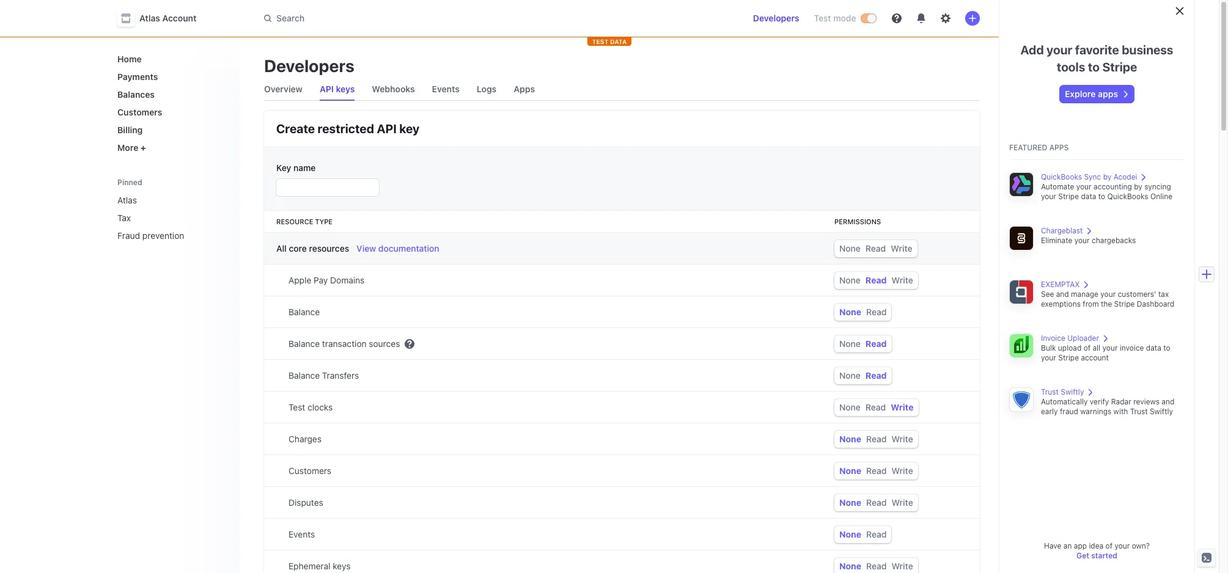Task type: vqa. For each thing, say whether or not it's contained in the screenshot.
Apple Pay Domains None BUTTON
yes



Task type: locate. For each thing, give the bounding box(es) containing it.
trust swiftly image
[[1009, 388, 1034, 412]]

0 vertical spatial api
[[320, 84, 334, 94]]

apps
[[514, 84, 535, 94], [1049, 143, 1069, 152]]

and inside automatically verify radar reviews and early fraud warnings with trust swiftly
[[1162, 397, 1174, 406]]

have
[[1044, 542, 1061, 551]]

1 none read write from the top
[[839, 243, 912, 254]]

1 vertical spatial by
[[1134, 182, 1142, 191]]

data inside bulk upload of all your invoice data to your stripe account
[[1146, 344, 1161, 353]]

balances
[[117, 89, 155, 100]]

0 vertical spatial developers
[[753, 13, 799, 23]]

to inside 'automate your accounting by syncing your stripe data to quickbooks online'
[[1098, 192, 1105, 201]]

7 none read write from the top
[[839, 561, 913, 572]]

trust up "automatically"
[[1041, 388, 1059, 397]]

key name
[[276, 163, 316, 173]]

1 vertical spatial and
[[1162, 397, 1174, 406]]

2 vertical spatial balance
[[289, 370, 320, 381]]

manage
[[1071, 290, 1098, 299]]

swiftly up "automatically"
[[1061, 388, 1084, 397]]

1 horizontal spatial test
[[814, 13, 831, 23]]

0 horizontal spatial test
[[289, 402, 305, 413]]

stripe down automate
[[1058, 192, 1079, 201]]

1 horizontal spatial by
[[1134, 182, 1142, 191]]

1 horizontal spatial of
[[1106, 542, 1113, 551]]

read button for apple pay domains
[[866, 275, 887, 285]]

quickbooks up automate
[[1041, 172, 1082, 182]]

0 horizontal spatial customers
[[117, 107, 162, 117]]

0 horizontal spatial api
[[320, 84, 334, 94]]

0 vertical spatial customers
[[117, 107, 162, 117]]

pay
[[314, 275, 328, 285]]

11 none button from the top
[[839, 561, 861, 572]]

developers left test mode
[[753, 13, 799, 23]]

0 horizontal spatial of
[[1084, 344, 1091, 353]]

to down accounting
[[1098, 192, 1105, 201]]

test mode
[[814, 13, 856, 23]]

to down favorite
[[1088, 60, 1100, 74]]

1 vertical spatial swiftly
[[1150, 407, 1173, 416]]

home
[[117, 54, 142, 64]]

1 vertical spatial quickbooks
[[1107, 192, 1148, 201]]

4 none read write from the top
[[839, 434, 913, 444]]

your inside add your favorite business tools to stripe
[[1047, 43, 1072, 57]]

apps
[[1098, 89, 1118, 99]]

none button for customers
[[839, 466, 861, 476]]

chargeblast image
[[1009, 226, 1034, 251]]

0 vertical spatial balance
[[289, 307, 320, 317]]

write for disputes
[[892, 498, 913, 508]]

1 horizontal spatial api
[[377, 122, 397, 136]]

keys up restricted
[[336, 84, 355, 94]]

3 balance from the top
[[289, 370, 320, 381]]

0 vertical spatial and
[[1056, 290, 1069, 299]]

see and manage your customers' tax exemptions from the stripe dashboard
[[1041, 290, 1174, 309]]

3 none read from the top
[[839, 370, 887, 381]]

atlas
[[139, 13, 160, 23], [117, 195, 137, 205]]

0 vertical spatial swiftly
[[1061, 388, 1084, 397]]

0 horizontal spatial and
[[1056, 290, 1069, 299]]

stripe down the customers'
[[1114, 300, 1135, 309]]

tools
[[1057, 60, 1085, 74]]

stripe inside add your favorite business tools to stripe
[[1102, 60, 1137, 74]]

read button for events
[[866, 529, 887, 540]]

syncing
[[1144, 182, 1171, 191]]

read button for charges
[[866, 434, 887, 444]]

logs
[[477, 84, 497, 94]]

6 none button from the top
[[839, 402, 861, 413]]

view documentation
[[356, 243, 439, 254]]

customers down balances
[[117, 107, 162, 117]]

1 horizontal spatial atlas
[[139, 13, 160, 23]]

atlas inside button
[[139, 13, 160, 23]]

0 horizontal spatial data
[[1081, 192, 1096, 201]]

9 none from the top
[[839, 498, 861, 508]]

to right invoice
[[1163, 344, 1170, 353]]

favorite
[[1075, 43, 1119, 57]]

read button for disputes
[[866, 498, 887, 508]]

8 none button from the top
[[839, 466, 861, 476]]

uploader
[[1067, 334, 1099, 343]]

transfers
[[322, 370, 359, 381]]

none read for balance transfers
[[839, 370, 887, 381]]

view
[[356, 243, 376, 254]]

swiftly down reviews
[[1150, 407, 1173, 416]]

trust down reviews
[[1130, 407, 1148, 416]]

developers inside developers link
[[753, 13, 799, 23]]

3 none from the top
[[839, 307, 861, 317]]

atlas for atlas account
[[139, 13, 160, 23]]

apple pay domains
[[289, 275, 365, 285]]

explore
[[1065, 89, 1096, 99]]

your up the on the right bottom of page
[[1100, 290, 1116, 299]]

0 vertical spatial to
[[1088, 60, 1100, 74]]

overview
[[264, 84, 303, 94]]

data down quickbooks sync by acodei in the top of the page
[[1081, 192, 1096, 201]]

fraud prevention
[[117, 230, 184, 241]]

1 vertical spatial balance
[[289, 339, 320, 349]]

1 vertical spatial apps
[[1049, 143, 1069, 152]]

all
[[1093, 344, 1100, 353]]

invoice
[[1041, 334, 1065, 343]]

5 none read write from the top
[[839, 466, 913, 476]]

1 horizontal spatial data
[[1146, 344, 1161, 353]]

none button for events
[[839, 529, 861, 540]]

write for charges
[[892, 434, 913, 444]]

read button for test clocks
[[866, 402, 886, 413]]

radar
[[1111, 397, 1131, 406]]

balance down apple
[[289, 307, 320, 317]]

1 none read from the top
[[839, 307, 887, 317]]

test left mode at the right of the page
[[814, 13, 831, 23]]

balance up test clocks
[[289, 370, 320, 381]]

developers up overview
[[264, 56, 354, 76]]

customers'
[[1118, 290, 1156, 299]]

logs link
[[472, 81, 501, 98]]

events left logs
[[432, 84, 460, 94]]

your left own? at the right bottom of the page
[[1115, 542, 1130, 551]]

accounting
[[1094, 182, 1132, 191]]

see
[[1041, 290, 1054, 299]]

10 none button from the top
[[839, 529, 861, 540]]

1 vertical spatial api
[[377, 122, 397, 136]]

all
[[276, 243, 287, 254]]

balance up "balance transfers"
[[289, 339, 320, 349]]

0 vertical spatial data
[[1081, 192, 1096, 201]]

0 vertical spatial test
[[814, 13, 831, 23]]

to
[[1088, 60, 1100, 74], [1098, 192, 1105, 201], [1163, 344, 1170, 353]]

overview link
[[259, 81, 307, 98]]

read button
[[866, 243, 886, 254], [866, 275, 887, 285], [866, 307, 887, 317], [866, 339, 887, 349], [866, 370, 887, 381], [866, 402, 886, 413], [866, 434, 887, 444], [866, 466, 887, 476], [866, 498, 887, 508], [866, 529, 887, 540], [866, 561, 887, 572]]

key
[[399, 122, 419, 136]]

4 none read from the top
[[839, 529, 887, 540]]

1 horizontal spatial apps
[[1049, 143, 1069, 152]]

3 none read write from the top
[[839, 402, 914, 413]]

apps right logs
[[514, 84, 535, 94]]

charges
[[289, 434, 321, 444]]

none button for ephemeral keys
[[839, 561, 861, 572]]

featured
[[1009, 143, 1047, 152]]

mode
[[833, 13, 856, 23]]

upload
[[1058, 344, 1082, 353]]

of left all
[[1084, 344, 1091, 353]]

none read write for ephemeral keys
[[839, 561, 913, 572]]

read button for balance transfers
[[866, 370, 887, 381]]

atlas inside atlas link
[[117, 195, 137, 205]]

0 horizontal spatial events
[[289, 529, 315, 540]]

of inside bulk upload of all your invoice data to your stripe account
[[1084, 344, 1091, 353]]

1 none button from the top
[[839, 243, 861, 254]]

0 vertical spatial by
[[1103, 172, 1112, 182]]

1 vertical spatial customers
[[289, 466, 331, 476]]

test clocks
[[289, 402, 333, 413]]

0 horizontal spatial quickbooks
[[1041, 172, 1082, 182]]

none read for events
[[839, 529, 887, 540]]

none button
[[839, 243, 861, 254], [839, 275, 861, 285], [839, 307, 861, 317], [839, 339, 861, 349], [839, 370, 861, 381], [839, 402, 861, 413], [839, 434, 861, 444], [839, 466, 861, 476], [839, 498, 861, 508], [839, 529, 861, 540], [839, 561, 861, 572]]

none button for disputes
[[839, 498, 861, 508]]

1 horizontal spatial quickbooks
[[1107, 192, 1148, 201]]

0 horizontal spatial apps
[[514, 84, 535, 94]]

0 horizontal spatial trust
[[1041, 388, 1059, 397]]

0 horizontal spatial atlas
[[117, 195, 137, 205]]

Search search field
[[257, 7, 601, 30]]

api left key on the top of the page
[[377, 122, 397, 136]]

balance for balance transaction sources
[[289, 339, 320, 349]]

2 vertical spatial to
[[1163, 344, 1170, 353]]

3 none button from the top
[[839, 307, 861, 317]]

1 vertical spatial keys
[[333, 561, 351, 572]]

none button for balance transfers
[[839, 370, 861, 381]]

0 vertical spatial atlas
[[139, 13, 160, 23]]

by down acodei
[[1134, 182, 1142, 191]]

your inside have an app idea of your own? get started
[[1115, 542, 1130, 551]]

ephemeral keys
[[289, 561, 351, 572]]

keys right ephemeral on the bottom
[[333, 561, 351, 572]]

1 vertical spatial developers
[[264, 56, 354, 76]]

1 horizontal spatial events
[[432, 84, 460, 94]]

1 vertical spatial test
[[289, 402, 305, 413]]

by up accounting
[[1103, 172, 1112, 182]]

0 horizontal spatial by
[[1103, 172, 1112, 182]]

0 vertical spatial events
[[432, 84, 460, 94]]

of up started
[[1106, 542, 1113, 551]]

trust
[[1041, 388, 1059, 397], [1130, 407, 1148, 416]]

name
[[293, 163, 316, 173]]

2 none button from the top
[[839, 275, 861, 285]]

developers link
[[748, 9, 804, 28]]

1 vertical spatial to
[[1098, 192, 1105, 201]]

disputes
[[289, 498, 323, 508]]

the
[[1101, 300, 1112, 309]]

data
[[1081, 192, 1096, 201], [1146, 344, 1161, 353]]

0 horizontal spatial swiftly
[[1061, 388, 1084, 397]]

2 balance from the top
[[289, 339, 320, 349]]

test
[[814, 13, 831, 23], [289, 402, 305, 413]]

create
[[276, 122, 315, 136]]

2 none read from the top
[[839, 339, 887, 349]]

have an app idea of your own? get started
[[1044, 542, 1150, 561]]

webhooks link
[[367, 81, 420, 98]]

eliminate
[[1041, 236, 1072, 245]]

events link
[[427, 81, 465, 98]]

10 none from the top
[[839, 529, 861, 540]]

type
[[315, 218, 333, 226]]

and right reviews
[[1162, 397, 1174, 406]]

write button for ephemeral keys
[[892, 561, 913, 572]]

atlas left account
[[139, 13, 160, 23]]

2 none read write from the top
[[839, 275, 913, 285]]

1 horizontal spatial trust
[[1130, 407, 1148, 416]]

6 none read write from the top
[[839, 498, 913, 508]]

write button for test clocks
[[891, 402, 914, 413]]

read
[[866, 243, 886, 254], [866, 275, 887, 285], [866, 307, 887, 317], [866, 339, 887, 349], [866, 370, 887, 381], [866, 402, 886, 413], [866, 434, 887, 444], [866, 466, 887, 476], [866, 498, 887, 508], [866, 529, 887, 540], [866, 561, 887, 572]]

1 balance from the top
[[289, 307, 320, 317]]

dashboard
[[1137, 300, 1174, 309]]

and inside see and manage your customers' tax exemptions from the stripe dashboard
[[1056, 290, 1069, 299]]

1 horizontal spatial developers
[[753, 13, 799, 23]]

read button for customers
[[866, 466, 887, 476]]

0 vertical spatial keys
[[336, 84, 355, 94]]

restricted
[[318, 122, 374, 136]]

customers link
[[112, 102, 230, 122]]

test left clocks
[[289, 402, 305, 413]]

tab list
[[259, 78, 980, 101]]

balance transfers
[[289, 370, 359, 381]]

swiftly
[[1061, 388, 1084, 397], [1150, 407, 1173, 416]]

7 none button from the top
[[839, 434, 861, 444]]

events
[[432, 84, 460, 94], [289, 529, 315, 540]]

your up tools
[[1047, 43, 1072, 57]]

none button for charges
[[839, 434, 861, 444]]

write button for apple pay domains
[[892, 275, 913, 285]]

apps right "featured"
[[1049, 143, 1069, 152]]

0 vertical spatial of
[[1084, 344, 1091, 353]]

5 none button from the top
[[839, 370, 861, 381]]

events down the disputes
[[289, 529, 315, 540]]

and up exemptions
[[1056, 290, 1069, 299]]

stripe down 'upload'
[[1058, 353, 1079, 362]]

stripe down favorite
[[1102, 60, 1137, 74]]

0 vertical spatial apps
[[514, 84, 535, 94]]

data right invoice
[[1146, 344, 1161, 353]]

none button for balance
[[839, 307, 861, 317]]

keys
[[336, 84, 355, 94], [333, 561, 351, 572]]

9 none button from the top
[[839, 498, 861, 508]]

pinned
[[117, 178, 142, 187]]

0 vertical spatial quickbooks
[[1041, 172, 1082, 182]]

atlas down pinned
[[117, 195, 137, 205]]

your
[[1047, 43, 1072, 57], [1076, 182, 1092, 191], [1041, 192, 1056, 201], [1074, 236, 1090, 245], [1100, 290, 1116, 299], [1102, 344, 1118, 353], [1041, 353, 1056, 362], [1115, 542, 1130, 551]]

quickbooks down accounting
[[1107, 192, 1148, 201]]

Search text field
[[257, 7, 601, 30]]

1 horizontal spatial and
[[1162, 397, 1174, 406]]

your down chargeblast
[[1074, 236, 1090, 245]]

write for ephemeral keys
[[892, 561, 913, 572]]

idea
[[1089, 542, 1103, 551]]

1 vertical spatial atlas
[[117, 195, 137, 205]]

reviews
[[1133, 397, 1160, 406]]

11 none from the top
[[839, 561, 861, 572]]

0 horizontal spatial developers
[[264, 56, 354, 76]]

your down quickbooks sync by acodei in the top of the page
[[1076, 182, 1092, 191]]

none read write for customers
[[839, 466, 913, 476]]

api right overview
[[320, 84, 334, 94]]

resource type
[[276, 218, 333, 226]]

write button for disputes
[[892, 498, 913, 508]]

customers up the disputes
[[289, 466, 331, 476]]

tax
[[117, 213, 131, 223]]

1 vertical spatial of
[[1106, 542, 1113, 551]]

1 vertical spatial trust
[[1130, 407, 1148, 416]]

1 vertical spatial data
[[1146, 344, 1161, 353]]

customers
[[117, 107, 162, 117], [289, 466, 331, 476]]

quickbooks
[[1041, 172, 1082, 182], [1107, 192, 1148, 201]]

api keys link
[[315, 81, 360, 98]]

1 horizontal spatial swiftly
[[1150, 407, 1173, 416]]



Task type: describe. For each thing, give the bounding box(es) containing it.
automate your accounting by syncing your stripe data to quickbooks online
[[1041, 182, 1172, 201]]

more
[[117, 142, 138, 153]]

atlas for atlas
[[117, 195, 137, 205]]

tab list containing overview
[[259, 78, 980, 101]]

apps link
[[509, 81, 540, 98]]

sources
[[369, 339, 400, 349]]

your inside see and manage your customers' tax exemptions from the stripe dashboard
[[1100, 290, 1116, 299]]

0 vertical spatial trust
[[1041, 388, 1059, 397]]

own?
[[1132, 542, 1150, 551]]

verify
[[1090, 397, 1109, 406]]

invoice
[[1120, 344, 1144, 353]]

home link
[[112, 49, 230, 69]]

invoice uploader image
[[1009, 334, 1034, 358]]

app
[[1074, 542, 1087, 551]]

read button for balance
[[866, 307, 887, 317]]

4 none button from the top
[[839, 339, 861, 349]]

fraud
[[117, 230, 140, 241]]

none read for balance
[[839, 307, 887, 317]]

apps inside apps "link"
[[514, 84, 535, 94]]

chargebacks
[[1092, 236, 1136, 245]]

billing
[[117, 125, 143, 135]]

featured apps
[[1009, 143, 1069, 152]]

8 none from the top
[[839, 466, 861, 476]]

view documentation link
[[356, 243, 439, 255]]

automate
[[1041, 182, 1074, 191]]

swiftly inside automatically verify radar reviews and early fraud warnings with trust swiftly
[[1150, 407, 1173, 416]]

early
[[1041, 407, 1058, 416]]

prevention
[[142, 230, 184, 241]]

to inside add your favorite business tools to stripe
[[1088, 60, 1100, 74]]

settings image
[[940, 13, 950, 23]]

pinned navigation links element
[[112, 172, 232, 246]]

test for test mode
[[814, 13, 831, 23]]

balance transaction sources
[[289, 339, 400, 349]]

sync
[[1084, 172, 1101, 182]]

an
[[1063, 542, 1072, 551]]

search
[[276, 13, 304, 23]]

exemptions
[[1041, 300, 1081, 309]]

customers inside core navigation links element
[[117, 107, 162, 117]]

trust inside automatically verify radar reviews and early fraud warnings with trust swiftly
[[1130, 407, 1148, 416]]

balance for balance transfers
[[289, 370, 320, 381]]

quickbooks sync by acodei image
[[1009, 172, 1034, 197]]

your down bulk
[[1041, 353, 1056, 362]]

1 vertical spatial events
[[289, 529, 315, 540]]

1 none from the top
[[839, 243, 861, 254]]

write button for customers
[[892, 466, 913, 476]]

clocks
[[307, 402, 333, 413]]

pinned element
[[112, 190, 230, 246]]

key
[[276, 163, 291, 173]]

6 none from the top
[[839, 402, 861, 413]]

trust swiftly
[[1041, 388, 1084, 397]]

stripe inside 'automate your accounting by syncing your stripe data to quickbooks online'
[[1058, 192, 1079, 201]]

automatically
[[1041, 397, 1088, 406]]

test data
[[592, 38, 627, 45]]

bulk
[[1041, 344, 1056, 353]]

billing link
[[112, 120, 230, 140]]

apple
[[289, 275, 311, 285]]

fraud prevention link
[[112, 226, 230, 246]]

your down automate
[[1041, 192, 1056, 201]]

get started link
[[1077, 551, 1117, 561]]

atlas link
[[112, 190, 230, 210]]

keys for api keys
[[336, 84, 355, 94]]

automatically verify radar reviews and early fraud warnings with trust swiftly
[[1041, 397, 1174, 416]]

resources
[[309, 243, 349, 254]]

payments link
[[112, 67, 230, 87]]

get
[[1077, 551, 1089, 561]]

add
[[1021, 43, 1044, 57]]

quickbooks inside 'automate your accounting by syncing your stripe data to quickbooks online'
[[1107, 192, 1148, 201]]

7 none from the top
[[839, 434, 861, 444]]

write for customers
[[892, 466, 913, 476]]

online
[[1150, 192, 1172, 201]]

write for apple pay domains
[[892, 275, 913, 285]]

keys for ephemeral keys
[[333, 561, 351, 572]]

atlas account
[[139, 13, 196, 23]]

tax link
[[112, 208, 230, 228]]

account
[[1081, 353, 1109, 362]]

none button for test clocks
[[839, 402, 861, 413]]

none read write for apple pay domains
[[839, 275, 913, 285]]

core
[[289, 243, 307, 254]]

none read write for disputes
[[839, 498, 913, 508]]

started
[[1091, 551, 1117, 561]]

write button for charges
[[892, 434, 913, 444]]

test
[[592, 38, 608, 45]]

api keys
[[320, 84, 355, 94]]

with
[[1113, 407, 1128, 416]]

none read write for charges
[[839, 434, 913, 444]]

4 none from the top
[[839, 339, 861, 349]]

5 none from the top
[[839, 370, 861, 381]]

none read write for test clocks
[[839, 402, 914, 413]]

stripe inside see and manage your customers' tax exemptions from the stripe dashboard
[[1114, 300, 1135, 309]]

none button for apple pay domains
[[839, 275, 861, 285]]

more +
[[117, 142, 146, 153]]

exemptax
[[1041, 280, 1080, 289]]

fraud
[[1060, 407, 1078, 416]]

help image
[[892, 13, 901, 23]]

account
[[162, 13, 196, 23]]

acodei
[[1114, 172, 1137, 182]]

stripe inside bulk upload of all your invoice data to your stripe account
[[1058, 353, 1079, 362]]

atlas account button
[[117, 10, 209, 27]]

balance for balance
[[289, 307, 320, 317]]

eliminate your chargebacks
[[1041, 236, 1136, 245]]

+
[[141, 142, 146, 153]]

quickbooks sync by acodei
[[1041, 172, 1137, 182]]

documentation
[[378, 243, 439, 254]]

test for test clocks
[[289, 402, 305, 413]]

balances link
[[112, 84, 230, 105]]

core navigation links element
[[112, 49, 230, 158]]

write for test clocks
[[891, 402, 914, 413]]

exemptax image
[[1009, 280, 1034, 304]]

1 horizontal spatial customers
[[289, 466, 331, 476]]

Key name text field
[[276, 179, 379, 196]]

invoice uploader
[[1041, 334, 1099, 343]]

read button for ephemeral keys
[[866, 561, 887, 572]]

data inside 'automate your accounting by syncing your stripe data to quickbooks online'
[[1081, 192, 1096, 201]]

add your favorite business tools to stripe
[[1021, 43, 1173, 74]]

of inside have an app idea of your own? get started
[[1106, 542, 1113, 551]]

by inside 'automate your accounting by syncing your stripe data to quickbooks online'
[[1134, 182, 1142, 191]]

2 none from the top
[[839, 275, 861, 285]]

all core resources
[[276, 243, 349, 254]]

your right all
[[1102, 344, 1118, 353]]

domains
[[330, 275, 365, 285]]

payments
[[117, 72, 158, 82]]

to inside bulk upload of all your invoice data to your stripe account
[[1163, 344, 1170, 353]]

resource
[[276, 218, 313, 226]]

from
[[1083, 300, 1099, 309]]

business
[[1122, 43, 1173, 57]]

webhooks
[[372, 84, 415, 94]]



